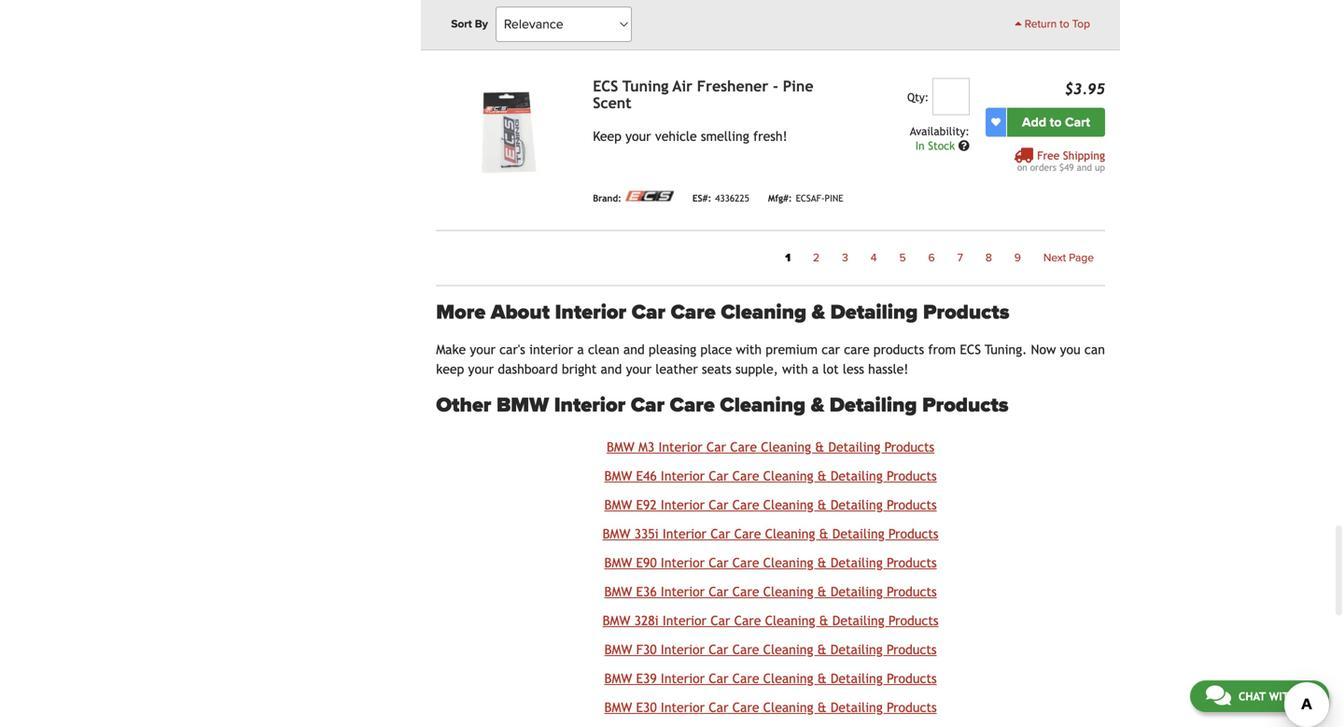 Task type: vqa. For each thing, say whether or not it's contained in the screenshot.
anything
no



Task type: describe. For each thing, give the bounding box(es) containing it.
$49
[[1060, 162, 1075, 173]]

5
[[900, 251, 907, 265]]

bmw m3 interior car care cleaning & detailing products link
[[607, 440, 935, 455]]

next page link
[[1033, 246, 1106, 271]]

335i
[[635, 527, 659, 542]]

keep
[[436, 362, 465, 377]]

car for e30
[[709, 700, 729, 715]]

by
[[475, 17, 488, 31]]

cleaning for e30
[[764, 700, 814, 715]]

2 brand: from the top
[[593, 193, 622, 204]]

8
[[986, 251, 993, 265]]

products
[[874, 342, 925, 357]]

care for 335i
[[735, 527, 762, 542]]

2 link
[[802, 246, 831, 271]]

premium
[[766, 342, 818, 357]]

keep your vehicle smelling fresh!
[[593, 129, 788, 144]]

to for cart
[[1050, 115, 1062, 130]]

care for f30
[[733, 642, 760, 657]]

& for bmw 328i interior car care cleaning & detailing products
[[820, 613, 829, 628]]

make
[[436, 342, 466, 357]]

your left leather
[[626, 362, 652, 377]]

care for 328i
[[735, 613, 762, 628]]

& for bmw 335i interior car care cleaning & detailing products
[[820, 527, 829, 542]]

interior for e30
[[661, 700, 705, 715]]

keep
[[593, 129, 622, 144]]

ecs tuning air freshener - pine scent link
[[593, 78, 814, 112]]

pleasing
[[649, 342, 697, 357]]

bmw e90 interior car care cleaning & detailing products link
[[605, 556, 937, 570]]

bmw 335i interior car care cleaning & detailing products
[[603, 527, 939, 542]]

fresh!
[[754, 129, 788, 144]]

question circle image
[[959, 140, 970, 151]]

& for bmw m3 interior car care cleaning & detailing products
[[816, 440, 825, 455]]

bmw e30 interior car care cleaning & detailing products
[[605, 700, 937, 715]]

care for bmw
[[670, 393, 715, 418]]

e39
[[637, 671, 657, 686]]

add to cart button
[[1008, 108, 1106, 137]]

products for bmw f30 interior car care cleaning & detailing products
[[887, 642, 937, 657]]

products for bmw 328i interior car care cleaning & detailing products
[[889, 613, 939, 628]]

return
[[1025, 17, 1057, 31]]

7 link
[[947, 246, 975, 271]]

page
[[1070, 251, 1095, 265]]

bmw 328i interior car care cleaning & detailing products link
[[603, 613, 939, 628]]

qty:
[[908, 91, 929, 104]]

add to wish list image
[[992, 118, 1001, 127]]

bmw m3 interior car care cleaning & detailing products
[[607, 440, 935, 455]]

ecs inside ecs tuning air freshener - pine scent
[[593, 78, 619, 95]]

leather
[[656, 362, 698, 377]]

return to top
[[1022, 17, 1091, 31]]

0 horizontal spatial a
[[578, 342, 584, 357]]

clean
[[588, 342, 620, 357]]

dashboard
[[498, 362, 558, 377]]

liqui-moly - corporate logo image
[[626, 0, 660, 18]]

interior for e36
[[661, 584, 705, 599]]

bmw for bmw e90 interior car care cleaning & detailing products
[[605, 556, 633, 570]]

bmw for bmw e36 interior car care cleaning & detailing products
[[605, 584, 633, 599]]

detailing for more about interior car care cleaning & detailing products
[[831, 300, 918, 325]]

products for bmw 335i interior car care cleaning & detailing products
[[889, 527, 939, 542]]

interior for about
[[555, 300, 627, 325]]

3 link
[[831, 246, 860, 271]]

m3
[[639, 440, 655, 455]]

products for bmw e92 interior car care cleaning & detailing products
[[887, 498, 937, 513]]

chat with us
[[1239, 690, 1314, 703]]

car for e92
[[709, 498, 729, 513]]

detailing for bmw e46 interior car care cleaning & detailing products
[[831, 469, 883, 484]]

bmw f30 interior car care cleaning & detailing products link
[[605, 642, 937, 657]]

4
[[871, 251, 877, 265]]

7
[[958, 251, 964, 265]]

more
[[436, 300, 486, 325]]

mfg#: ecsaf-pine
[[769, 193, 844, 204]]

3
[[843, 251, 849, 265]]

can
[[1085, 342, 1106, 357]]

& for bmw e30 interior car care cleaning & detailing products
[[818, 700, 827, 715]]

6 link
[[918, 246, 947, 271]]

care for e46
[[733, 469, 760, 484]]

care for e30
[[733, 700, 760, 715]]

sort by
[[451, 17, 488, 31]]

0 horizontal spatial with
[[736, 342, 762, 357]]

& for bmw f30 interior car care cleaning & detailing products
[[818, 642, 827, 657]]

availability:
[[910, 125, 970, 138]]

1 link
[[774, 246, 802, 271]]

products for bmw e30 interior car care cleaning & detailing products
[[887, 700, 937, 715]]

1
[[786, 251, 791, 265]]

2
[[814, 251, 820, 265]]

stock
[[929, 139, 956, 152]]

bmw for bmw 328i interior car care cleaning & detailing products
[[603, 613, 631, 628]]

hassle!
[[869, 362, 909, 377]]

about
[[491, 300, 550, 325]]

& for bmw e46 interior car care cleaning & detailing products
[[818, 469, 827, 484]]

products for other bmw interior car care cleaning & detailing products
[[923, 393, 1009, 418]]

9 link
[[1004, 246, 1033, 271]]

car for bmw
[[631, 393, 665, 418]]

cleaning for e36
[[764, 584, 814, 599]]

5 link
[[889, 246, 918, 271]]

cleaning for e92
[[764, 498, 814, 513]]

interior for 335i
[[663, 527, 707, 542]]

care for m3
[[731, 440, 758, 455]]

paginated product list navigation navigation
[[436, 246, 1106, 271]]

caret up image
[[1015, 18, 1022, 29]]

products for bmw m3 interior car care cleaning & detailing products
[[885, 440, 935, 455]]

up
[[1096, 162, 1106, 173]]

car for m3
[[707, 440, 727, 455]]

smelling
[[701, 129, 750, 144]]

lot
[[823, 362, 839, 377]]

car for e90
[[709, 556, 729, 570]]

e90
[[637, 556, 657, 570]]

& for more about interior car care cleaning & detailing products
[[812, 300, 826, 325]]

bmw for bmw e46 interior car care cleaning & detailing products
[[605, 469, 633, 484]]

on
[[1018, 162, 1028, 173]]

with inside chat with us link
[[1270, 690, 1297, 703]]

cleaning for bmw
[[721, 393, 806, 418]]

products for more about interior car care cleaning & detailing products
[[924, 300, 1010, 325]]

f30
[[637, 642, 657, 657]]

interior for e92
[[661, 498, 705, 513]]

more about interior car care cleaning & detailing products
[[436, 300, 1010, 325]]

other
[[436, 393, 492, 418]]

products for bmw e36 interior car care cleaning & detailing products
[[887, 584, 937, 599]]

interior for bmw
[[555, 393, 626, 418]]

e92
[[637, 498, 657, 513]]

care for about
[[671, 300, 716, 325]]

car for e36
[[709, 584, 729, 599]]

$3.95
[[1065, 80, 1106, 98]]

your right keep
[[626, 129, 652, 144]]

& for bmw e39 interior car care cleaning & detailing products
[[818, 671, 827, 686]]

car for f30
[[709, 642, 729, 657]]

chat with us link
[[1191, 681, 1330, 713]]

tuning
[[623, 78, 669, 95]]

bmw e92 interior car care cleaning & detailing products
[[605, 498, 937, 513]]

return to top link
[[1015, 16, 1091, 33]]

cleaning for about
[[721, 300, 807, 325]]

air
[[673, 78, 693, 95]]

bmw e36 interior car care cleaning & detailing products link
[[605, 584, 937, 599]]



Task type: locate. For each thing, give the bounding box(es) containing it.
interior for 328i
[[663, 613, 707, 628]]

car down bmw e36 interior car care cleaning & detailing products link
[[711, 613, 731, 628]]

products for bmw e90 interior car care cleaning & detailing products
[[887, 556, 937, 570]]

detailing down bmw m3 interior car care cleaning & detailing products link
[[831, 469, 883, 484]]

0 horizontal spatial and
[[601, 362, 622, 377]]

0 vertical spatial a
[[578, 342, 584, 357]]

bmw 328i interior car care cleaning & detailing products
[[603, 613, 939, 628]]

place
[[701, 342, 733, 357]]

interior right f30
[[661, 642, 705, 657]]

cart
[[1066, 115, 1091, 130]]

car down other bmw interior car care cleaning & detailing products
[[707, 440, 727, 455]]

cleaning up bmw 335i interior car care cleaning & detailing products
[[764, 498, 814, 513]]

care down bmw e39 interior car care cleaning & detailing products
[[733, 700, 760, 715]]

next page
[[1044, 251, 1095, 265]]

care down bmw m3 interior car care cleaning & detailing products link
[[733, 469, 760, 484]]

less
[[843, 362, 865, 377]]

9
[[1015, 251, 1022, 265]]

1 vertical spatial ecs
[[960, 342, 982, 357]]

interior right e90
[[661, 556, 705, 570]]

care for e90
[[733, 556, 760, 570]]

es#:
[[693, 193, 712, 204]]

free shipping on orders $49 and up
[[1018, 149, 1106, 173]]

bmw e92 interior car care cleaning & detailing products link
[[605, 498, 937, 513]]

& for bmw e92 interior car care cleaning & detailing products
[[818, 498, 827, 513]]

cleaning down bmw e39 interior car care cleaning & detailing products link
[[764, 700, 814, 715]]

and right clean
[[624, 342, 645, 357]]

bmw e39 interior car care cleaning & detailing products link
[[605, 671, 937, 686]]

interior right 'e92'
[[661, 498, 705, 513]]

bmw left m3 at the bottom of page
[[607, 440, 635, 455]]

cleaning for e90
[[764, 556, 814, 570]]

us
[[1301, 690, 1314, 703]]

bmw for bmw e30 interior car care cleaning & detailing products
[[605, 700, 633, 715]]

2 horizontal spatial with
[[1270, 690, 1297, 703]]

detailing for bmw 335i interior car care cleaning & detailing products
[[833, 527, 885, 542]]

detailing for bmw e39 interior car care cleaning & detailing products
[[831, 671, 883, 686]]

car
[[822, 342, 841, 357]]

care up bmw e39 interior car care cleaning & detailing products
[[733, 642, 760, 657]]

car up m3 at the bottom of page
[[631, 393, 665, 418]]

products for bmw e39 interior car care cleaning & detailing products
[[887, 671, 937, 686]]

0 horizontal spatial ecs
[[593, 78, 619, 95]]

e30
[[637, 700, 657, 715]]

comments image
[[1207, 685, 1232, 707]]

& down bmw m3 interior car care cleaning & detailing products link
[[818, 469, 827, 484]]

& up car
[[812, 300, 826, 325]]

bmw left 'e92'
[[605, 498, 633, 513]]

cleaning for 335i
[[766, 527, 816, 542]]

bmw left 335i at left
[[603, 527, 631, 542]]

supple,
[[736, 362, 779, 377]]

& for other bmw interior car care cleaning & detailing products
[[811, 393, 825, 418]]

detailing for bmw f30 interior car care cleaning & detailing products
[[831, 642, 883, 657]]

care up "bmw e36 interior car care cleaning & detailing products"
[[733, 556, 760, 570]]

bmw
[[497, 393, 549, 418], [607, 440, 635, 455], [605, 469, 633, 484], [605, 498, 633, 513], [603, 527, 631, 542], [605, 556, 633, 570], [605, 584, 633, 599], [603, 613, 631, 628], [605, 642, 633, 657], [605, 671, 633, 686], [605, 700, 633, 715]]

1 vertical spatial brand:
[[593, 193, 622, 204]]

detailing for bmw e36 interior car care cleaning & detailing products
[[831, 584, 883, 599]]

add
[[1023, 115, 1047, 130]]

and left up
[[1078, 162, 1093, 173]]

bmw left e90
[[605, 556, 633, 570]]

orders
[[1031, 162, 1057, 173]]

bmw 335i interior car care cleaning & detailing products link
[[603, 527, 939, 542]]

detailing
[[831, 300, 918, 325], [830, 393, 918, 418], [829, 440, 881, 455], [831, 469, 883, 484], [831, 498, 883, 513], [833, 527, 885, 542], [831, 556, 883, 570], [831, 584, 883, 599], [833, 613, 885, 628], [831, 642, 883, 657], [831, 671, 883, 686], [831, 700, 883, 715]]

car up bmw e90 interior car care cleaning & detailing products
[[711, 527, 731, 542]]

pine
[[825, 193, 844, 204]]

1 horizontal spatial a
[[812, 362, 819, 377]]

& up bmw 335i interior car care cleaning & detailing products
[[818, 498, 827, 513]]

interior right m3 at the bottom of page
[[659, 440, 703, 455]]

cleaning for e39
[[764, 671, 814, 686]]

sort
[[451, 17, 472, 31]]

bmw e39 interior car care cleaning & detailing products
[[605, 671, 937, 686]]

cleaning up bmw f30 interior car care cleaning & detailing products link
[[766, 613, 816, 628]]

& down bmw e92 interior car care cleaning & detailing products 'link' at the bottom of page
[[820, 527, 829, 542]]

0 vertical spatial and
[[1078, 162, 1093, 173]]

detailing up bmw 335i interior car care cleaning & detailing products
[[831, 498, 883, 513]]

to inside button
[[1050, 115, 1062, 130]]

to left top
[[1060, 17, 1070, 31]]

car
[[632, 300, 666, 325], [631, 393, 665, 418], [707, 440, 727, 455], [709, 469, 729, 484], [709, 498, 729, 513], [711, 527, 731, 542], [709, 556, 729, 570], [709, 584, 729, 599], [711, 613, 731, 628], [709, 642, 729, 657], [709, 671, 729, 686], [709, 700, 729, 715]]

bmw for bmw f30 interior car care cleaning & detailing products
[[605, 642, 633, 657]]

& up bmw f30 interior car care cleaning & detailing products
[[820, 613, 829, 628]]

detailing down bmw e39 interior car care cleaning & detailing products
[[831, 700, 883, 715]]

bmw left f30
[[605, 642, 633, 657]]

detailing up bmw f30 interior car care cleaning & detailing products link
[[833, 613, 885, 628]]

cleaning up bmw 328i interior car care cleaning & detailing products link at bottom
[[764, 584, 814, 599]]

interior for f30
[[661, 642, 705, 657]]

bmw e36 interior car care cleaning & detailing products
[[605, 584, 937, 599]]

car down bmw m3 interior car care cleaning & detailing products link
[[709, 469, 729, 484]]

with left the us
[[1270, 690, 1297, 703]]

interior right e39
[[661, 671, 705, 686]]

pine
[[783, 78, 814, 95]]

to
[[1060, 17, 1070, 31], [1050, 115, 1062, 130]]

interior up clean
[[555, 300, 627, 325]]

& for bmw e90 interior car care cleaning & detailing products
[[818, 556, 827, 570]]

care down bmw e46 interior car care cleaning & detailing products
[[733, 498, 760, 513]]

cleaning down bmw f30 interior car care cleaning & detailing products link
[[764, 671, 814, 686]]

car for e46
[[709, 469, 729, 484]]

1 vertical spatial with
[[783, 362, 809, 377]]

car for 335i
[[711, 527, 731, 542]]

interior right the e46
[[661, 469, 705, 484]]

& down lot
[[811, 393, 825, 418]]

free
[[1038, 149, 1060, 162]]

interior for e46
[[661, 469, 705, 484]]

e46
[[637, 469, 657, 484]]

& up bmw e46 interior car care cleaning & detailing products
[[816, 440, 825, 455]]

es#4336225 - ecsaf-pine - ecs tuning air freshener - pine scent - keep your vehicle smelling fresh! - ecs - audi bmw volkswagen mercedes benz mini porsche image
[[436, 78, 578, 185]]

cleaning for f30
[[764, 642, 814, 657]]

cleaning for 328i
[[766, 613, 816, 628]]

your right keep on the left of the page
[[468, 362, 494, 377]]

& down bmw f30 interior car care cleaning & detailing products link
[[818, 671, 827, 686]]

care
[[671, 300, 716, 325], [670, 393, 715, 418], [731, 440, 758, 455], [733, 469, 760, 484], [733, 498, 760, 513], [735, 527, 762, 542], [733, 556, 760, 570], [733, 584, 760, 599], [735, 613, 762, 628], [733, 642, 760, 657], [733, 671, 760, 686], [733, 700, 760, 715]]

2 vertical spatial with
[[1270, 690, 1297, 703]]

0 vertical spatial brand:
[[593, 10, 622, 20]]

add to cart
[[1023, 115, 1091, 130]]

4336225
[[716, 193, 750, 204]]

your left car's
[[470, 342, 496, 357]]

bright
[[562, 362, 597, 377]]

interior right e36
[[661, 584, 705, 599]]

cleaning down bmw e92 interior car care cleaning & detailing products 'link' at the bottom of page
[[766, 527, 816, 542]]

2 horizontal spatial and
[[1078, 162, 1093, 173]]

detailing up care
[[831, 300, 918, 325]]

& down the bmw 328i interior car care cleaning & detailing products
[[818, 642, 827, 657]]

cleaning for m3
[[761, 440, 812, 455]]

and
[[1078, 162, 1093, 173], [624, 342, 645, 357], [601, 362, 622, 377]]

shipping
[[1064, 149, 1106, 162]]

car down bmw e39 interior car care cleaning & detailing products
[[709, 700, 729, 715]]

make your car's interior a clean and pleasing place with premium car care products from ecs tuning. now you can keep your dashboard bright and your leather seats supple, with a lot less hassle!
[[436, 342, 1106, 377]]

interior right 328i
[[663, 613, 707, 628]]

cleaning up premium
[[721, 300, 807, 325]]

ecs tuning air freshener - pine scent
[[593, 78, 814, 112]]

interior for m3
[[659, 440, 703, 455]]

0 vertical spatial to
[[1060, 17, 1070, 31]]

328i
[[635, 613, 659, 628]]

care for e92
[[733, 498, 760, 513]]

interior
[[530, 342, 574, 357]]

car down bmw e46 interior car care cleaning & detailing products
[[709, 498, 729, 513]]

car up "bmw e36 interior car care cleaning & detailing products"
[[709, 556, 729, 570]]

in stock
[[916, 139, 959, 152]]

cleaning down bmw 335i interior car care cleaning & detailing products
[[764, 556, 814, 570]]

bmw for bmw e92 interior car care cleaning & detailing products
[[605, 498, 633, 513]]

ecs right from
[[960, 342, 982, 357]]

care up pleasing on the top
[[671, 300, 716, 325]]

vehicle
[[656, 129, 697, 144]]

bmw e46 interior car care cleaning & detailing products link
[[605, 469, 937, 484]]

detailing down bmw f30 interior car care cleaning & detailing products link
[[831, 671, 883, 686]]

car for e39
[[709, 671, 729, 686]]

ecs left tuning
[[593, 78, 619, 95]]

tuning.
[[985, 342, 1028, 357]]

care up bmw e30 interior car care cleaning & detailing products link
[[733, 671, 760, 686]]

and down clean
[[601, 362, 622, 377]]

care down bmw e36 interior car care cleaning & detailing products link
[[735, 613, 762, 628]]

detailing down bmw 335i interior car care cleaning & detailing products
[[831, 556, 883, 570]]

scent
[[593, 94, 632, 112]]

chat
[[1239, 690, 1267, 703]]

with
[[736, 342, 762, 357], [783, 362, 809, 377], [1270, 690, 1297, 703]]

& down bmw 335i interior car care cleaning & detailing products
[[818, 556, 827, 570]]

cleaning down the bmw 328i interior car care cleaning & detailing products
[[764, 642, 814, 657]]

detailing down the bmw 328i interior car care cleaning & detailing products
[[831, 642, 883, 657]]

interior for e39
[[661, 671, 705, 686]]

bmw down dashboard
[[497, 393, 549, 418]]

& for bmw e36 interior car care cleaning & detailing products
[[818, 584, 827, 599]]

cleaning down supple,
[[721, 393, 806, 418]]

care down leather
[[670, 393, 715, 418]]

detailing for bmw e92 interior car care cleaning & detailing products
[[831, 498, 883, 513]]

brand: left ecs - corporate logo
[[593, 193, 622, 204]]

care for e36
[[733, 584, 760, 599]]

interior right 335i at left
[[663, 527, 707, 542]]

detailing down hassle!
[[830, 393, 918, 418]]

2 vertical spatial and
[[601, 362, 622, 377]]

bmw left e30
[[605, 700, 633, 715]]

mfg#:
[[769, 193, 793, 204]]

6
[[929, 251, 936, 265]]

1 vertical spatial a
[[812, 362, 819, 377]]

4 link
[[860, 246, 889, 271]]

& up bmw 328i interior car care cleaning & detailing products link at bottom
[[818, 584, 827, 599]]

ecs - corporate logo image
[[626, 191, 674, 201]]

cleaning down bmw m3 interior car care cleaning & detailing products link
[[764, 469, 814, 484]]

and inside free shipping on orders $49 and up
[[1078, 162, 1093, 173]]

freshener
[[698, 78, 769, 95]]

cleaning for e46
[[764, 469, 814, 484]]

bmw e90 interior car care cleaning & detailing products
[[605, 556, 937, 570]]

detailing for bmw 328i interior car care cleaning & detailing products
[[833, 613, 885, 628]]

car for about
[[632, 300, 666, 325]]

to for top
[[1060, 17, 1070, 31]]

detailing for bmw e90 interior car care cleaning & detailing products
[[831, 556, 883, 570]]

1 vertical spatial and
[[624, 342, 645, 357]]

ecs inside make your car's interior a clean and pleasing place with premium car care products from ecs tuning. now you can keep your dashboard bright and your leather seats supple, with a lot less hassle!
[[960, 342, 982, 357]]

detailing for bmw e30 interior car care cleaning & detailing products
[[831, 700, 883, 715]]

1 vertical spatial to
[[1050, 115, 1062, 130]]

brand: left liqui-moly - corporate logo
[[593, 10, 622, 20]]

0 vertical spatial with
[[736, 342, 762, 357]]

products for bmw e46 interior car care cleaning & detailing products
[[887, 469, 937, 484]]

a left lot
[[812, 362, 819, 377]]

care for e39
[[733, 671, 760, 686]]

detailing up bmw 328i interior car care cleaning & detailing products link at bottom
[[831, 584, 883, 599]]

bmw left the e46
[[605, 469, 633, 484]]

detailing for bmw m3 interior car care cleaning & detailing products
[[829, 440, 881, 455]]

bmw for bmw 335i interior car care cleaning & detailing products
[[603, 527, 631, 542]]

care down bmw e90 interior car care cleaning & detailing products
[[733, 584, 760, 599]]

interior down bright
[[555, 393, 626, 418]]

1 horizontal spatial ecs
[[960, 342, 982, 357]]

1 brand: from the top
[[593, 10, 622, 20]]

cleaning
[[721, 300, 807, 325], [721, 393, 806, 418], [761, 440, 812, 455], [764, 469, 814, 484], [764, 498, 814, 513], [766, 527, 816, 542], [764, 556, 814, 570], [764, 584, 814, 599], [766, 613, 816, 628], [764, 642, 814, 657], [764, 671, 814, 686], [764, 700, 814, 715]]

car up bmw e39 interior car care cleaning & detailing products link
[[709, 642, 729, 657]]

1 horizontal spatial with
[[783, 362, 809, 377]]

to right add
[[1050, 115, 1062, 130]]

car up pleasing on the top
[[632, 300, 666, 325]]

detailing down bmw e92 interior car care cleaning & detailing products
[[833, 527, 885, 542]]

detailing for other bmw interior car care cleaning & detailing products
[[830, 393, 918, 418]]

bmw left 328i
[[603, 613, 631, 628]]

1 horizontal spatial and
[[624, 342, 645, 357]]

bmw for bmw e39 interior car care cleaning & detailing products
[[605, 671, 633, 686]]

bmw e46 interior car care cleaning & detailing products
[[605, 469, 937, 484]]

with up supple,
[[736, 342, 762, 357]]

seats
[[702, 362, 732, 377]]

you
[[1061, 342, 1081, 357]]

a up bright
[[578, 342, 584, 357]]

cleaning up the bmw e46 interior car care cleaning & detailing products link
[[761, 440, 812, 455]]

bmw for bmw m3 interior car care cleaning & detailing products
[[607, 440, 635, 455]]

None number field
[[933, 78, 970, 116]]

care up bmw e90 interior car care cleaning & detailing products
[[735, 527, 762, 542]]

care up the bmw e46 interior car care cleaning & detailing products link
[[731, 440, 758, 455]]

in
[[916, 139, 925, 152]]

car up 'bmw e30 interior car care cleaning & detailing products'
[[709, 671, 729, 686]]

detailing down less on the right of page
[[829, 440, 881, 455]]

& down bmw e39 interior car care cleaning & detailing products link
[[818, 700, 827, 715]]

car for 328i
[[711, 613, 731, 628]]

interior right e30
[[661, 700, 705, 715]]

car down bmw e90 interior car care cleaning & detailing products
[[709, 584, 729, 599]]

ecsaf-
[[796, 193, 825, 204]]

interior for e90
[[661, 556, 705, 570]]

&
[[812, 300, 826, 325], [811, 393, 825, 418], [816, 440, 825, 455], [818, 469, 827, 484], [818, 498, 827, 513], [820, 527, 829, 542], [818, 556, 827, 570], [818, 584, 827, 599], [820, 613, 829, 628], [818, 642, 827, 657], [818, 671, 827, 686], [818, 700, 827, 715]]

0 vertical spatial ecs
[[593, 78, 619, 95]]

bmw left e36
[[605, 584, 633, 599]]

with down premium
[[783, 362, 809, 377]]



